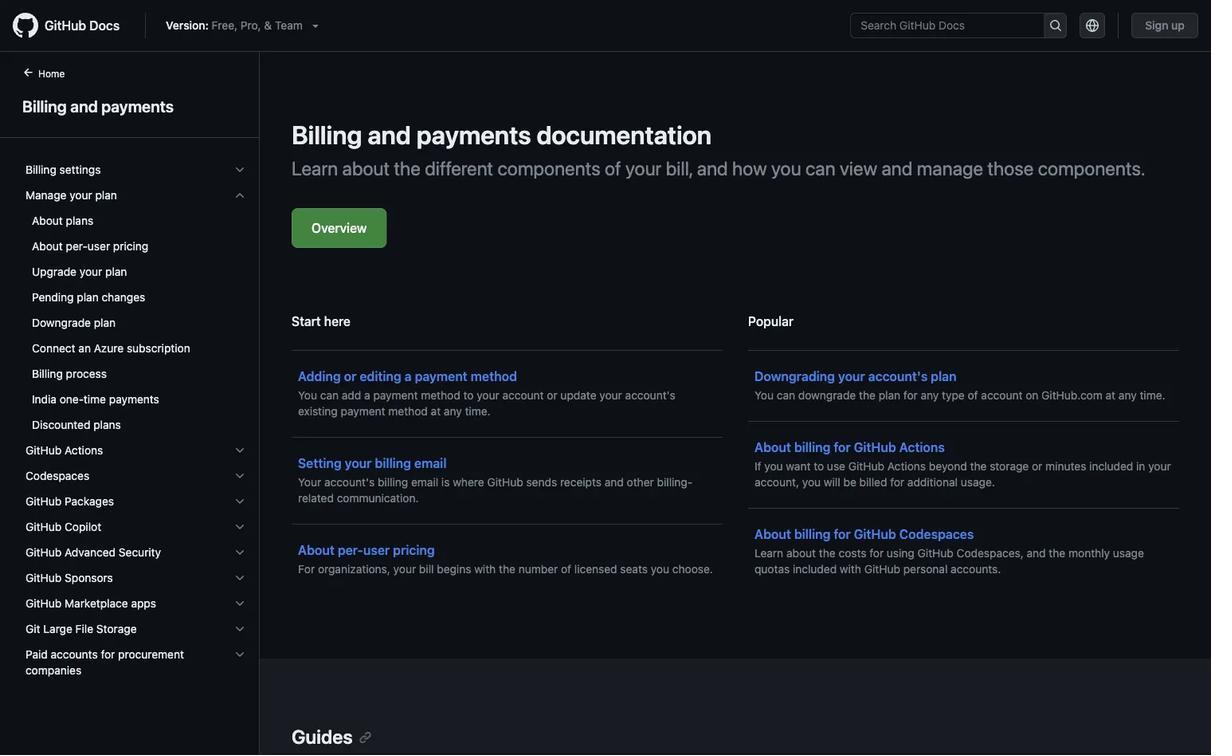 Task type: locate. For each thing, give the bounding box(es) containing it.
time. up in
[[1141, 389, 1166, 402]]

your inside downgrading your account's plan you can downgrade the plan for any type of account on github.com at any time.
[[839, 369, 866, 384]]

0 horizontal spatial to
[[464, 389, 474, 402]]

0 horizontal spatial can
[[320, 389, 339, 402]]

account's
[[869, 369, 928, 384], [626, 389, 676, 402], [324, 476, 375, 489]]

per- up the "upgrade your plan"
[[66, 240, 88, 253]]

adding or editing a payment method you can add a payment method to your account or update your account's existing payment method at any time.
[[298, 369, 676, 418]]

1 horizontal spatial learn
[[755, 547, 784, 560]]

0 horizontal spatial user
[[88, 240, 110, 253]]

actions up additional
[[888, 460, 927, 473]]

2 vertical spatial or
[[1033, 460, 1043, 473]]

account inside adding or editing a payment method you can add a payment method to your account or update your account's existing payment method at any time.
[[503, 389, 544, 402]]

0 horizontal spatial any
[[444, 405, 462, 418]]

if
[[755, 460, 762, 473]]

1 vertical spatial pricing
[[393, 543, 435, 558]]

accounts
[[51, 648, 98, 661]]

codespaces button
[[19, 463, 253, 489]]

plans down "manage your plan"
[[66, 214, 93, 227]]

plan inside dropdown button
[[95, 189, 117, 202]]

0 vertical spatial email
[[415, 456, 447, 471]]

billing for billing and payments documentation learn about the different components of your bill, and how you can view and manage those components.
[[292, 120, 362, 150]]

manage your plan element containing about plans
[[13, 208, 259, 438]]

1 horizontal spatial about
[[787, 547, 817, 560]]

pricing for about per-user pricing
[[113, 240, 148, 253]]

how
[[733, 157, 768, 179]]

setting
[[298, 456, 342, 471]]

time.
[[1141, 389, 1166, 402], [465, 405, 491, 418]]

about up if
[[755, 440, 792, 455]]

user inside about per-user pricing for organizations, your bill begins with the number of licensed seats you choose.
[[364, 543, 390, 558]]

you inside billing and payments documentation learn about the different components of your bill, and how you can view and manage those components.
[[772, 157, 802, 179]]

india one-time payments
[[32, 393, 159, 406]]

about up overview link
[[342, 157, 390, 179]]

0 vertical spatial to
[[464, 389, 474, 402]]

2 horizontal spatial of
[[968, 389, 979, 402]]

1 vertical spatial time.
[[465, 405, 491, 418]]

type
[[943, 389, 965, 402]]

or for adding
[[547, 389, 558, 402]]

actions up beyond
[[900, 440, 946, 455]]

account's inside adding or editing a payment method you can add a payment method to your account or update your account's existing payment method at any time.
[[626, 389, 676, 402]]

india
[[32, 393, 57, 406]]

2 sc 9kayk9 0 image from the top
[[234, 189, 246, 202]]

0 horizontal spatial of
[[561, 563, 572, 576]]

github inside setting your billing email your account's billing email is where github sends receipts and other billing- related communication.
[[488, 476, 524, 489]]

1 vertical spatial to
[[814, 460, 825, 473]]

your
[[298, 476, 321, 489]]

any up is
[[444, 405, 462, 418]]

git
[[26, 622, 40, 635]]

1 horizontal spatial codespaces
[[900, 527, 975, 542]]

actions down discounted plans
[[65, 444, 103, 457]]

with inside about billing for github codespaces learn about the costs for using github codespaces, and the monthly usage quotas included with github personal accounts.
[[840, 563, 862, 576]]

of inside downgrading your account's plan you can downgrade the plan for any type of account on github.com at any time.
[[968, 389, 979, 402]]

2 sc 9kayk9 0 image from the top
[[234, 521, 246, 533]]

plan up changes
[[105, 265, 127, 278]]

or right storage
[[1033, 460, 1043, 473]]

select language: current language is english image
[[1087, 19, 1100, 32]]

1 manage your plan element from the top
[[13, 183, 259, 438]]

upgrade
[[32, 265, 77, 278]]

1 vertical spatial per-
[[338, 543, 364, 558]]

your inside about per-user pricing for organizations, your bill begins with the number of licensed seats you choose.
[[394, 563, 416, 576]]

2 horizontal spatial can
[[806, 157, 836, 179]]

about up for
[[298, 543, 335, 558]]

0 horizontal spatial at
[[431, 405, 441, 418]]

about inside about billing for github codespaces learn about the costs for using github codespaces, and the monthly usage quotas included with github personal accounts.
[[755, 527, 792, 542]]

2 with from the left
[[840, 563, 862, 576]]

1 vertical spatial of
[[968, 389, 979, 402]]

about
[[342, 157, 390, 179], [787, 547, 817, 560]]

2 horizontal spatial or
[[1033, 460, 1043, 473]]

with right begins
[[475, 563, 496, 576]]

0 vertical spatial included
[[1090, 460, 1134, 473]]

1 vertical spatial about
[[787, 547, 817, 560]]

1 vertical spatial payments
[[417, 120, 532, 150]]

codespaces inside dropdown button
[[26, 469, 89, 482]]

payments inside billing and payments documentation learn about the different components of your bill, and how you can view and manage those components.
[[417, 120, 532, 150]]

2 you from the left
[[755, 389, 774, 402]]

1 horizontal spatial account's
[[626, 389, 676, 402]]

1 horizontal spatial at
[[1106, 389, 1116, 402]]

sc 9kayk9 0 image for github sponsors
[[234, 572, 246, 584]]

1 horizontal spatial a
[[405, 369, 412, 384]]

you
[[772, 157, 802, 179], [765, 460, 783, 473], [803, 476, 821, 489], [651, 563, 670, 576]]

documentation
[[537, 120, 712, 150]]

overview
[[312, 220, 367, 236]]

user
[[88, 240, 110, 253], [364, 543, 390, 558]]

0 vertical spatial method
[[471, 369, 517, 384]]

4 sc 9kayk9 0 image from the top
[[234, 648, 246, 661]]

downgrade
[[799, 389, 857, 402]]

manage your plan element containing manage your plan
[[13, 183, 259, 438]]

payments for billing and payments documentation learn about the different components of your bill, and how you can view and manage those components.
[[417, 120, 532, 150]]

you up existing on the bottom of page
[[298, 389, 317, 402]]

of right the 'number'
[[561, 563, 572, 576]]

pricing inside about per-user pricing for organizations, your bill begins with the number of licensed seats you choose.
[[393, 543, 435, 558]]

7 sc 9kayk9 0 image from the top
[[234, 623, 246, 635]]

1 horizontal spatial pricing
[[393, 543, 435, 558]]

communication.
[[337, 492, 419, 505]]

about billing for github codespaces learn about the costs for using github codespaces, and the monthly usage quotas included with github personal accounts.
[[755, 527, 1145, 576]]

per- inside about per-user pricing for organizations, your bill begins with the number of licensed seats you choose.
[[338, 543, 364, 558]]

0 horizontal spatial learn
[[292, 157, 338, 179]]

0 vertical spatial account's
[[869, 369, 928, 384]]

included inside about billing for github codespaces learn about the costs for using github codespaces, and the monthly usage quotas included with github personal accounts.
[[793, 563, 837, 576]]

you inside downgrading your account's plan you can downgrade the plan for any type of account on github.com at any time.
[[755, 389, 774, 402]]

None search field
[[851, 13, 1068, 38]]

payment right editing
[[415, 369, 468, 384]]

payment
[[415, 369, 468, 384], [374, 389, 418, 402], [341, 405, 386, 418]]

manage your plan element
[[13, 183, 259, 438], [13, 208, 259, 438]]

git large file storage
[[26, 622, 137, 635]]

1 vertical spatial user
[[364, 543, 390, 558]]

want
[[787, 460, 811, 473]]

guides link
[[292, 726, 372, 748]]

downgrade plan link
[[19, 310, 253, 336]]

start here
[[292, 314, 351, 329]]

user inside billing and payments element
[[88, 240, 110, 253]]

about for about billing for github codespaces
[[755, 527, 792, 542]]

codespaces up personal
[[900, 527, 975, 542]]

monthly
[[1069, 547, 1111, 560]]

of
[[605, 157, 622, 179], [968, 389, 979, 402], [561, 563, 572, 576]]

an
[[78, 342, 91, 355]]

billing settings button
[[19, 157, 253, 183]]

the right downgrade
[[860, 389, 876, 402]]

1 vertical spatial at
[[431, 405, 441, 418]]

1 sc 9kayk9 0 image from the top
[[234, 495, 246, 508]]

github sponsors
[[26, 571, 113, 584]]

1 vertical spatial included
[[793, 563, 837, 576]]

can up existing on the bottom of page
[[320, 389, 339, 402]]

settings
[[60, 163, 101, 176]]

companies
[[26, 664, 81, 677]]

payments up billing settings dropdown button
[[101, 96, 174, 115]]

0 horizontal spatial about
[[342, 157, 390, 179]]

you left 'will'
[[803, 476, 821, 489]]

or inside about billing for github actions if you want to use github actions beyond the storage or minutes included in your account, you will be billed for additional usage.
[[1033, 460, 1043, 473]]

sc 9kayk9 0 image inside the paid accounts for procurement companies dropdown button
[[234, 648, 246, 661]]

1 horizontal spatial included
[[1090, 460, 1134, 473]]

receipts
[[561, 476, 602, 489]]

process
[[66, 367, 107, 380]]

1 vertical spatial learn
[[755, 547, 784, 560]]

per- up organizations,
[[338, 543, 364, 558]]

0 horizontal spatial or
[[344, 369, 357, 384]]

5 sc 9kayk9 0 image from the top
[[234, 546, 246, 559]]

0 horizontal spatial per-
[[66, 240, 88, 253]]

about inside about per-user pricing for organizations, your bill begins with the number of licensed seats you choose.
[[298, 543, 335, 558]]

1 horizontal spatial can
[[777, 389, 796, 402]]

0 vertical spatial pricing
[[113, 240, 148, 253]]

0 horizontal spatial you
[[298, 389, 317, 402]]

learn
[[292, 157, 338, 179], [755, 547, 784, 560]]

time. inside adding or editing a payment method you can add a payment method to your account or update your account's existing payment method at any time.
[[465, 405, 491, 418]]

actions
[[900, 440, 946, 455], [65, 444, 103, 457], [888, 460, 927, 473]]

learn up overview link
[[292, 157, 338, 179]]

account left update
[[503, 389, 544, 402]]

the inside about per-user pricing for organizations, your bill begins with the number of licensed seats you choose.
[[499, 563, 516, 576]]

billing inside the billing and payments link
[[22, 96, 67, 115]]

about
[[32, 214, 63, 227], [32, 240, 63, 253], [755, 440, 792, 455], [755, 527, 792, 542], [298, 543, 335, 558]]

0 vertical spatial payments
[[101, 96, 174, 115]]

sc 9kayk9 0 image inside github copilot dropdown button
[[234, 521, 246, 533]]

manage your plan element for manage your plan
[[13, 208, 259, 438]]

your
[[626, 157, 662, 179], [70, 189, 92, 202], [80, 265, 102, 278], [839, 369, 866, 384], [477, 389, 500, 402], [600, 389, 623, 402], [345, 456, 372, 471], [1149, 460, 1172, 473], [394, 563, 416, 576]]

licensed
[[575, 563, 618, 576]]

1 vertical spatial method
[[421, 389, 461, 402]]

email left is
[[411, 476, 439, 489]]

downgrade
[[32, 316, 91, 329]]

0 horizontal spatial with
[[475, 563, 496, 576]]

billing and payments element
[[0, 65, 260, 754]]

1 horizontal spatial you
[[755, 389, 774, 402]]

2 horizontal spatial account's
[[869, 369, 928, 384]]

sc 9kayk9 0 image for paid accounts for procurement companies
[[234, 648, 246, 661]]

about inside about billing for github actions if you want to use github actions beyond the storage or minutes included in your account, you will be billed for additional usage.
[[755, 440, 792, 455]]

1 vertical spatial email
[[411, 476, 439, 489]]

sponsors
[[65, 571, 113, 584]]

plans down india one-time payments
[[94, 418, 121, 431]]

sc 9kayk9 0 image for github advanced security
[[234, 546, 246, 559]]

1 you from the left
[[298, 389, 317, 402]]

the left the 'number'
[[499, 563, 516, 576]]

sc 9kayk9 0 image
[[234, 495, 246, 508], [234, 521, 246, 533], [234, 572, 246, 584], [234, 648, 246, 661]]

user up the "upgrade your plan"
[[88, 240, 110, 253]]

user for about per-user pricing for organizations, your bill begins with the number of licensed seats you choose.
[[364, 543, 390, 558]]

any left type
[[921, 389, 940, 402]]

account
[[503, 389, 544, 402], [982, 389, 1023, 402]]

2 vertical spatial account's
[[324, 476, 375, 489]]

sc 9kayk9 0 image inside codespaces dropdown button
[[234, 470, 246, 482]]

view
[[840, 157, 878, 179]]

the
[[394, 157, 421, 179], [860, 389, 876, 402], [971, 460, 987, 473], [820, 547, 836, 560], [1050, 547, 1066, 560], [499, 563, 516, 576]]

plans for discounted plans
[[94, 418, 121, 431]]

1 horizontal spatial user
[[364, 543, 390, 558]]

1 horizontal spatial with
[[840, 563, 862, 576]]

included right quotas
[[793, 563, 837, 576]]

beyond
[[930, 460, 968, 473]]

adding
[[298, 369, 341, 384]]

3 sc 9kayk9 0 image from the top
[[234, 444, 246, 457]]

account left on
[[982, 389, 1023, 402]]

1 vertical spatial codespaces
[[900, 527, 975, 542]]

to inside about billing for github actions if you want to use github actions beyond the storage or minutes included in your account, you will be billed for additional usage.
[[814, 460, 825, 473]]

the up the usage.
[[971, 460, 987, 473]]

sc 9kayk9 0 image for github copilot
[[234, 521, 246, 533]]

can down downgrading
[[777, 389, 796, 402]]

of down "documentation"
[[605, 157, 622, 179]]

of right type
[[968, 389, 979, 402]]

sc 9kayk9 0 image
[[234, 163, 246, 176], [234, 189, 246, 202], [234, 444, 246, 457], [234, 470, 246, 482], [234, 546, 246, 559], [234, 597, 246, 610], [234, 623, 246, 635]]

sc 9kayk9 0 image for git large file storage
[[234, 623, 246, 635]]

you down downgrading
[[755, 389, 774, 402]]

3 sc 9kayk9 0 image from the top
[[234, 572, 246, 584]]

sc 9kayk9 0 image inside github marketplace apps dropdown button
[[234, 597, 246, 610]]

1 horizontal spatial per-
[[338, 543, 364, 558]]

payments down billing process link
[[109, 393, 159, 406]]

codespaces down github actions
[[26, 469, 89, 482]]

learn up quotas
[[755, 547, 784, 560]]

for left type
[[904, 389, 918, 402]]

0 vertical spatial codespaces
[[26, 469, 89, 482]]

0 vertical spatial about
[[342, 157, 390, 179]]

0 horizontal spatial a
[[364, 389, 371, 402]]

large
[[43, 622, 72, 635]]

copilot
[[65, 520, 101, 533]]

sc 9kayk9 0 image inside github actions dropdown button
[[234, 444, 246, 457]]

about up quotas
[[755, 527, 792, 542]]

about billing for github actions if you want to use github actions beyond the storage or minutes included in your account, you will be billed for additional usage.
[[755, 440, 1172, 489]]

plan right downgrade
[[879, 389, 901, 402]]

discounted plans link
[[19, 412, 253, 438]]

sc 9kayk9 0 image inside github packages dropdown button
[[234, 495, 246, 508]]

github.com
[[1042, 389, 1103, 402]]

0 vertical spatial user
[[88, 240, 110, 253]]

github marketplace apps button
[[19, 591, 253, 616]]

payment down add
[[341, 405, 386, 418]]

0 vertical spatial plans
[[66, 214, 93, 227]]

included inside about billing for github actions if you want to use github actions beyond the storage or minutes included in your account, you will be billed for additional usage.
[[1090, 460, 1134, 473]]

account's inside setting your billing email your account's billing email is where github sends receipts and other billing- related communication.
[[324, 476, 375, 489]]

pending plan changes link
[[19, 285, 253, 310]]

1 vertical spatial plans
[[94, 418, 121, 431]]

can left view at the right of the page
[[806, 157, 836, 179]]

search image
[[1050, 19, 1063, 32]]

1 horizontal spatial time.
[[1141, 389, 1166, 402]]

0 vertical spatial learn
[[292, 157, 338, 179]]

payments up 'different'
[[417, 120, 532, 150]]

sc 9kayk9 0 image inside billing settings dropdown button
[[234, 163, 246, 176]]

a right add
[[364, 389, 371, 402]]

or for about
[[1033, 460, 1043, 473]]

any right github.com
[[1119, 389, 1138, 402]]

about plans
[[32, 214, 93, 227]]

for down storage
[[101, 648, 115, 661]]

1 horizontal spatial to
[[814, 460, 825, 473]]

the inside billing and payments documentation learn about the different components of your bill, and how you can view and manage those components.
[[394, 157, 421, 179]]

1 with from the left
[[475, 563, 496, 576]]

with down the costs
[[840, 563, 862, 576]]

your inside dropdown button
[[70, 189, 92, 202]]

2 horizontal spatial any
[[1119, 389, 1138, 402]]

pricing for about per-user pricing for organizations, your bill begins with the number of licensed seats you choose.
[[393, 543, 435, 558]]

2 vertical spatial of
[[561, 563, 572, 576]]

billing process
[[32, 367, 107, 380]]

0 horizontal spatial time.
[[465, 405, 491, 418]]

sc 9kayk9 0 image inside manage your plan dropdown button
[[234, 189, 246, 202]]

for right the costs
[[870, 547, 884, 560]]

1 horizontal spatial account
[[982, 389, 1023, 402]]

2 manage your plan element from the top
[[13, 208, 259, 438]]

or left update
[[547, 389, 558, 402]]

one-
[[60, 393, 84, 406]]

about up quotas
[[787, 547, 817, 560]]

with inside about per-user pricing for organizations, your bill begins with the number of licensed seats you choose.
[[475, 563, 496, 576]]

6 sc 9kayk9 0 image from the top
[[234, 597, 246, 610]]

you
[[298, 389, 317, 402], [755, 389, 774, 402]]

1 horizontal spatial any
[[921, 389, 940, 402]]

0 vertical spatial of
[[605, 157, 622, 179]]

you right how
[[772, 157, 802, 179]]

of inside about per-user pricing for organizations, your bill begins with the number of licensed seats you choose.
[[561, 563, 572, 576]]

user up organizations,
[[364, 543, 390, 558]]

pricing down about plans link
[[113, 240, 148, 253]]

time. up setting your billing email your account's billing email is where github sends receipts and other billing- related communication.
[[465, 405, 491, 418]]

account inside downgrading your account's plan you can downgrade the plan for any type of account on github.com at any time.
[[982, 389, 1023, 402]]

to
[[464, 389, 474, 402], [814, 460, 825, 473]]

1 horizontal spatial of
[[605, 157, 622, 179]]

0 horizontal spatial account's
[[324, 476, 375, 489]]

billing settings
[[26, 163, 101, 176]]

per- inside billing and payments element
[[66, 240, 88, 253]]

about per-user pricing link
[[19, 234, 253, 259]]

time
[[84, 393, 106, 406]]

plan down the "upgrade your plan"
[[77, 291, 99, 304]]

email up is
[[415, 456, 447, 471]]

sc 9kayk9 0 image inside git large file storage dropdown button
[[234, 623, 246, 635]]

your inside about billing for github actions if you want to use github actions beyond the storage or minutes included in your account, you will be billed for additional usage.
[[1149, 460, 1172, 473]]

billing inside billing process link
[[32, 367, 63, 380]]

1 sc 9kayk9 0 image from the top
[[234, 163, 246, 176]]

you right seats
[[651, 563, 670, 576]]

0 horizontal spatial account
[[503, 389, 544, 402]]

your inside billing and payments documentation learn about the different components of your bill, and how you can view and manage those components.
[[626, 157, 662, 179]]

0 horizontal spatial codespaces
[[26, 469, 89, 482]]

included left in
[[1090, 460, 1134, 473]]

1 vertical spatial account's
[[626, 389, 676, 402]]

triangle down image
[[309, 19, 322, 32]]

github actions
[[26, 444, 103, 457]]

sc 9kayk9 0 image inside github advanced security 'dropdown button'
[[234, 546, 246, 559]]

0 vertical spatial at
[[1106, 389, 1116, 402]]

per- for about per-user pricing
[[66, 240, 88, 253]]

the left 'different'
[[394, 157, 421, 179]]

github docs link
[[13, 13, 132, 38]]

0 horizontal spatial included
[[793, 563, 837, 576]]

and
[[70, 96, 98, 115], [368, 120, 411, 150], [698, 157, 729, 179], [882, 157, 913, 179], [605, 476, 624, 489], [1027, 547, 1047, 560]]

1 account from the left
[[503, 389, 544, 402]]

1 horizontal spatial or
[[547, 389, 558, 402]]

payment down editing
[[374, 389, 418, 402]]

billing process link
[[19, 361, 253, 387]]

billing inside billing settings dropdown button
[[26, 163, 56, 176]]

billing inside billing and payments documentation learn about the different components of your bill, and how you can view and manage those components.
[[292, 120, 362, 150]]

email
[[415, 456, 447, 471], [411, 476, 439, 489]]

usage.
[[961, 476, 996, 489]]

learn inside about billing for github codespaces learn about the costs for using github codespaces, and the monthly usage quotas included with github personal accounts.
[[755, 547, 784, 560]]

0 vertical spatial per-
[[66, 240, 88, 253]]

pricing up bill
[[393, 543, 435, 558]]

4 sc 9kayk9 0 image from the top
[[234, 470, 246, 482]]

or
[[344, 369, 357, 384], [547, 389, 558, 402], [1033, 460, 1043, 473]]

plan down settings at the top
[[95, 189, 117, 202]]

pricing inside billing and payments element
[[113, 240, 148, 253]]

2 account from the left
[[982, 389, 1023, 402]]

about per-user pricing for organizations, your bill begins with the number of licensed seats you choose.
[[298, 543, 714, 576]]

0 horizontal spatial pricing
[[113, 240, 148, 253]]

a right editing
[[405, 369, 412, 384]]

at inside adding or editing a payment method you can add a payment method to your account or update your account's existing payment method at any time.
[[431, 405, 441, 418]]

the left the costs
[[820, 547, 836, 560]]

or up add
[[344, 369, 357, 384]]

sc 9kayk9 0 image inside github sponsors dropdown button
[[234, 572, 246, 584]]

billing for billing and payments
[[22, 96, 67, 115]]

1 vertical spatial or
[[547, 389, 558, 402]]

0 vertical spatial time.
[[1141, 389, 1166, 402]]

a
[[405, 369, 412, 384], [364, 389, 371, 402]]



Task type: vqa. For each thing, say whether or not it's contained in the screenshot.
right organization
no



Task type: describe. For each thing, give the bounding box(es) containing it.
manage your plan
[[26, 189, 117, 202]]

be
[[844, 476, 857, 489]]

setting your billing email your account's billing email is where github sends receipts and other billing- related communication.
[[298, 456, 693, 505]]

paid
[[26, 648, 48, 661]]

to inside adding or editing a payment method you can add a payment method to your account or update your account's existing payment method at any time.
[[464, 389, 474, 402]]

at inside downgrading your account's plan you can downgrade the plan for any type of account on github.com at any time.
[[1106, 389, 1116, 402]]

git large file storage button
[[19, 616, 253, 642]]

costs
[[839, 547, 867, 560]]

billing for billing process
[[32, 367, 63, 380]]

downgrading
[[755, 369, 836, 384]]

you right if
[[765, 460, 783, 473]]

sc 9kayk9 0 image for codespaces
[[234, 470, 246, 482]]

time. inside downgrading your account's plan you can downgrade the plan for any type of account on github.com at any time.
[[1141, 389, 1166, 402]]

usage
[[1114, 547, 1145, 560]]

and inside about billing for github codespaces learn about the costs for using github codespaces, and the monthly usage quotas included with github personal accounts.
[[1027, 547, 1047, 560]]

the left monthly
[[1050, 547, 1066, 560]]

manage your plan button
[[19, 183, 253, 208]]

for up the costs
[[834, 527, 851, 542]]

2 vertical spatial payment
[[341, 405, 386, 418]]

2 vertical spatial payments
[[109, 393, 159, 406]]

sc 9kayk9 0 image for manage your plan
[[234, 189, 246, 202]]

billing-
[[657, 476, 693, 489]]

manage
[[918, 157, 984, 179]]

0 vertical spatial or
[[344, 369, 357, 384]]

of inside billing and payments documentation learn about the different components of your bill, and how you can view and manage those components.
[[605, 157, 622, 179]]

about inside about billing for github codespaces learn about the costs for using github codespaces, and the monthly usage quotas included with github personal accounts.
[[787, 547, 817, 560]]

billing for billing settings
[[26, 163, 56, 176]]

version: free, pro, & team
[[166, 19, 303, 32]]

sc 9kayk9 0 image for github actions
[[234, 444, 246, 457]]

india one-time payments link
[[19, 387, 253, 412]]

github advanced security button
[[19, 540, 253, 565]]

github actions button
[[19, 438, 253, 463]]

and inside setting your billing email your account's billing email is where github sends receipts and other billing- related communication.
[[605, 476, 624, 489]]

for up use
[[834, 440, 851, 455]]

sc 9kayk9 0 image for github marketplace apps
[[234, 597, 246, 610]]

popular
[[749, 314, 794, 329]]

manage your plan element for billing settings
[[13, 183, 259, 438]]

billing and payments documentation learn about the different components of your bill, and how you can view and manage those components.
[[292, 120, 1146, 179]]

for right billed
[[891, 476, 905, 489]]

sc 9kayk9 0 image for github packages
[[234, 495, 246, 508]]

github marketplace apps
[[26, 597, 156, 610]]

about inside billing and payments documentation learn about the different components of your bill, and how you can view and manage those components.
[[342, 157, 390, 179]]

up
[[1172, 19, 1186, 32]]

using
[[887, 547, 915, 560]]

codespaces,
[[957, 547, 1024, 560]]

Search GitHub Docs search field
[[852, 14, 1045, 37]]

2 vertical spatial method
[[389, 405, 428, 418]]

use
[[828, 460, 846, 473]]

github packages button
[[19, 489, 253, 514]]

about for about billing for github actions
[[755, 440, 792, 455]]

plans for about plans
[[66, 214, 93, 227]]

connect an azure subscription link
[[19, 336, 253, 361]]

components
[[498, 157, 601, 179]]

free,
[[212, 19, 238, 32]]

you inside adding or editing a payment method you can add a payment method to your account or update your account's existing payment method at any time.
[[298, 389, 317, 402]]

can inside downgrading your account's plan you can downgrade the plan for any type of account on github.com at any time.
[[777, 389, 796, 402]]

0 vertical spatial a
[[405, 369, 412, 384]]

home
[[38, 68, 65, 79]]

discounted
[[32, 418, 90, 431]]

sign up link
[[1132, 13, 1199, 38]]

about plans link
[[19, 208, 253, 234]]

here
[[324, 314, 351, 329]]

additional
[[908, 476, 958, 489]]

github copilot button
[[19, 514, 253, 540]]

paid accounts for procurement companies
[[26, 648, 184, 677]]

for inside paid accounts for procurement companies
[[101, 648, 115, 661]]

organizations,
[[318, 563, 391, 576]]

pro,
[[241, 19, 261, 32]]

about for about per-user pricing
[[298, 543, 335, 558]]

number
[[519, 563, 558, 576]]

choose.
[[673, 563, 714, 576]]

account's inside downgrading your account's plan you can downgrade the plan for any type of account on github.com at any time.
[[869, 369, 928, 384]]

apps
[[131, 597, 156, 610]]

quotas
[[755, 563, 790, 576]]

start
[[292, 314, 321, 329]]

payments for billing and payments
[[101, 96, 174, 115]]

existing
[[298, 405, 338, 418]]

overview link
[[292, 208, 387, 248]]

sc 9kayk9 0 image for billing settings
[[234, 163, 246, 176]]

your inside setting your billing email your account's billing email is where github sends receipts and other billing- related communication.
[[345, 456, 372, 471]]

per- for about per-user pricing for organizations, your bill begins with the number of licensed seats you choose.
[[338, 543, 364, 558]]

about down manage
[[32, 214, 63, 227]]

docs
[[89, 18, 120, 33]]

begins
[[437, 563, 472, 576]]

billing inside about billing for github codespaces learn about the costs for using github codespaces, and the monthly usage quotas included with github personal accounts.
[[795, 527, 831, 542]]

connect
[[32, 342, 75, 355]]

procurement
[[118, 648, 184, 661]]

github inside 'dropdown button'
[[26, 546, 62, 559]]

minutes
[[1046, 460, 1087, 473]]

home link
[[16, 66, 90, 82]]

about up upgrade
[[32, 240, 63, 253]]

billing inside about billing for github actions if you want to use github actions beyond the storage or minutes included in your account, you will be billed for additional usage.
[[795, 440, 831, 455]]

security
[[119, 546, 161, 559]]

github packages
[[26, 495, 114, 508]]

subscription
[[127, 342, 190, 355]]

storage
[[96, 622, 137, 635]]

github docs
[[45, 18, 120, 33]]

1 vertical spatial payment
[[374, 389, 418, 402]]

about per-user pricing
[[32, 240, 148, 253]]

actions inside dropdown button
[[65, 444, 103, 457]]

components.
[[1039, 157, 1146, 179]]

those
[[988, 157, 1034, 179]]

of for about per-user pricing
[[561, 563, 572, 576]]

can inside billing and payments documentation learn about the different components of your bill, and how you can view and manage those components.
[[806, 157, 836, 179]]

plan up type
[[932, 369, 957, 384]]

storage
[[990, 460, 1030, 473]]

packages
[[65, 495, 114, 508]]

account,
[[755, 476, 800, 489]]

codespaces inside about billing for github codespaces learn about the costs for using github codespaces, and the monthly usage quotas included with github personal accounts.
[[900, 527, 975, 542]]

personal
[[904, 563, 948, 576]]

learn inside billing and payments documentation learn about the different components of your bill, and how you can view and manage those components.
[[292, 157, 338, 179]]

version:
[[166, 19, 209, 32]]

any inside adding or editing a payment method you can add a payment method to your account or update your account's existing payment method at any time.
[[444, 405, 462, 418]]

0 vertical spatial payment
[[415, 369, 468, 384]]

accounts.
[[951, 563, 1002, 576]]

for
[[298, 563, 315, 576]]

can inside adding or editing a payment method you can add a payment method to your account or update your account's existing payment method at any time.
[[320, 389, 339, 402]]

you inside about per-user pricing for organizations, your bill begins with the number of licensed seats you choose.
[[651, 563, 670, 576]]

user for about per-user pricing
[[88, 240, 110, 253]]

file
[[76, 622, 93, 635]]

downgrading your account's plan you can downgrade the plan for any type of account on github.com at any time.
[[755, 369, 1166, 402]]

upgrade your plan
[[32, 265, 127, 278]]

the inside downgrading your account's plan you can downgrade the plan for any type of account on github.com at any time.
[[860, 389, 876, 402]]

plan up azure at left
[[94, 316, 116, 329]]

manage
[[26, 189, 67, 202]]

the inside about billing for github actions if you want to use github actions beyond the storage or minutes included in your account, you will be billed for additional usage.
[[971, 460, 987, 473]]

&
[[264, 19, 272, 32]]

for inside downgrading your account's plan you can downgrade the plan for any type of account on github.com at any time.
[[904, 389, 918, 402]]

seats
[[621, 563, 648, 576]]

where
[[453, 476, 485, 489]]

pending plan changes
[[32, 291, 145, 304]]

sign up
[[1146, 19, 1186, 32]]

connect an azure subscription
[[32, 342, 190, 355]]

sign
[[1146, 19, 1169, 32]]

1 vertical spatial a
[[364, 389, 371, 402]]

of for downgrading your account's plan
[[968, 389, 979, 402]]



